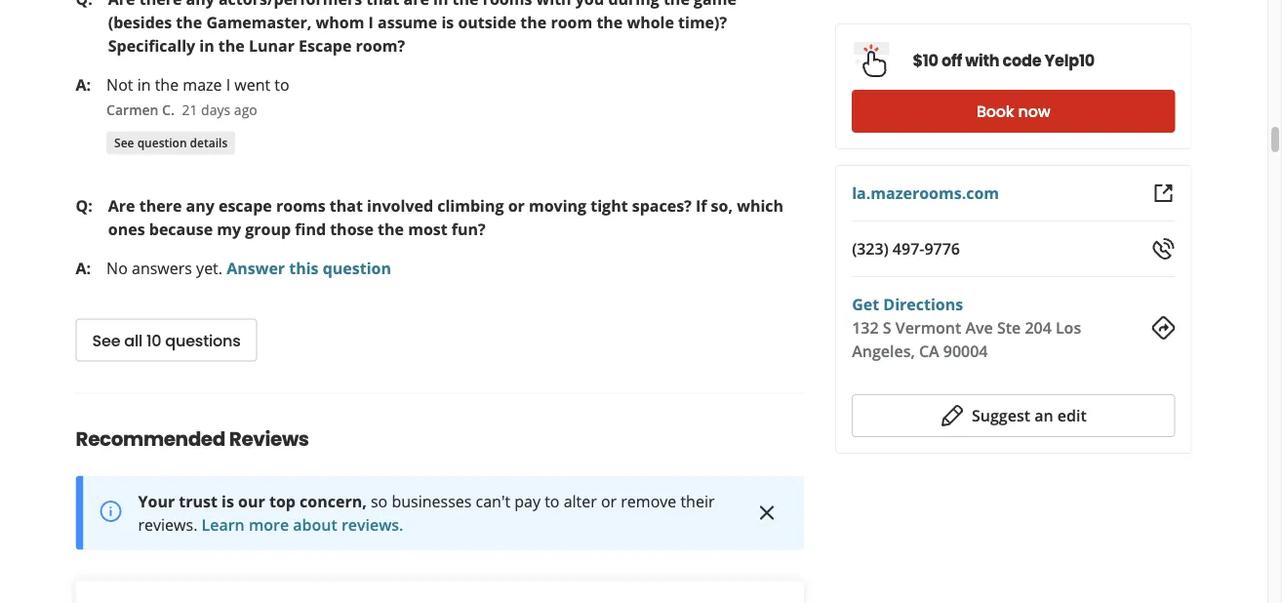 Task type: vqa. For each thing, say whether or not it's contained in the screenshot.
24 External Link V2 icon
yes



Task type: locate. For each thing, give the bounding box(es) containing it.
went
[[235, 74, 271, 95]]

0 vertical spatial any
[[186, 0, 215, 9]]

in right are
[[433, 0, 448, 9]]

reviews. inside so businesses can't pay to alter or remove their reviews.
[[138, 515, 198, 536]]

0 vertical spatial in
[[433, 0, 448, 9]]

is
[[442, 12, 454, 33], [222, 491, 234, 512]]

reviews. down so
[[342, 515, 404, 536]]

1 horizontal spatial i
[[369, 12, 374, 33]]

1 horizontal spatial rooms
[[483, 0, 532, 9]]

any up gamemaster,
[[186, 0, 215, 9]]

any
[[186, 0, 215, 9], [186, 195, 215, 216]]

can't
[[476, 491, 511, 512]]

0 vertical spatial to
[[275, 74, 290, 95]]

reviews. down your
[[138, 515, 198, 536]]

2 reviews. from the left
[[342, 515, 404, 536]]

that up those on the top left of the page
[[330, 195, 363, 216]]

are up ones at the left top of the page
[[108, 195, 135, 216]]

rooms up find on the left
[[276, 195, 326, 216]]

a:
[[76, 74, 91, 95], [76, 258, 91, 279]]

0 horizontal spatial reviews.
[[138, 515, 198, 536]]

the down you
[[597, 12, 623, 33]]

question down those on the top left of the page
[[323, 258, 391, 279]]

1 horizontal spatial that
[[366, 0, 400, 9]]

0 vertical spatial that
[[366, 0, 400, 9]]

ave
[[966, 317, 993, 338]]

are
[[404, 0, 429, 9]]

are for are there any escape rooms that involved climbing or moving tight spaces? if so, which ones because my group find those the most fun?
[[108, 195, 135, 216]]

0 horizontal spatial rooms
[[276, 195, 326, 216]]

ca
[[919, 341, 940, 362]]

not
[[106, 74, 133, 95]]

reviews
[[229, 426, 309, 453]]

0 vertical spatial there
[[139, 0, 182, 9]]

see left all
[[92, 330, 120, 352]]

this
[[289, 258, 319, 279]]

1 any from the top
[[186, 0, 215, 9]]

$10 off with code yelp10
[[913, 50, 1095, 72]]

is inside are there any actors/performers that are in the rooms with you during the game (besides the gamemaster, whom i assume is outside the room the whole time)? specifically in the lunar escape room?
[[442, 12, 454, 33]]

the up c.
[[155, 74, 179, 95]]

maze
[[183, 74, 222, 95]]

1 horizontal spatial question
[[323, 258, 391, 279]]

book
[[977, 101, 1015, 122]]

1 vertical spatial in
[[199, 35, 214, 56]]

21
[[182, 101, 198, 120]]

pay
[[515, 491, 541, 512]]

2 are from the top
[[108, 195, 135, 216]]

0 horizontal spatial with
[[536, 0, 572, 9]]

yet.
[[196, 258, 223, 279]]

there for the
[[139, 0, 182, 9]]

actors/performers
[[219, 0, 362, 9]]

there up (besides at the left
[[139, 0, 182, 9]]

you
[[576, 0, 604, 9]]

1 horizontal spatial is
[[442, 12, 454, 33]]

0 vertical spatial are
[[108, 0, 135, 9]]

la.mazerooms.com
[[852, 183, 1000, 204]]

0 vertical spatial i
[[369, 12, 374, 33]]

details
[[190, 135, 228, 151]]

1 vertical spatial i
[[226, 74, 230, 95]]

room?
[[356, 35, 405, 56]]

your trust is our top concern,
[[138, 491, 367, 512]]

0 vertical spatial see
[[114, 135, 134, 151]]

in right 'not'
[[137, 74, 151, 95]]

0 horizontal spatial or
[[508, 195, 525, 216]]

code
[[1003, 50, 1042, 72]]

1 horizontal spatial reviews.
[[342, 515, 404, 536]]

0 horizontal spatial in
[[137, 74, 151, 95]]

1 vertical spatial are
[[108, 195, 135, 216]]

with up room
[[536, 0, 572, 9]]

(323) 497-9776
[[852, 238, 960, 259]]

1 are from the top
[[108, 0, 135, 9]]

yelp10
[[1045, 50, 1095, 72]]

the inside not in the maze i went to carmen c. 21 days ago
[[155, 74, 179, 95]]

a: left 'not'
[[76, 74, 91, 95]]

rooms inside are there any actors/performers that are in the rooms with you during the game (besides the gamemaster, whom i assume is outside the room the whole time)? specifically in the lunar escape room?
[[483, 0, 532, 9]]

24 info v2 image
[[99, 500, 122, 524]]

are inside are there any escape rooms that involved climbing or moving tight spaces? if so, which ones because my group find those the most fun?
[[108, 195, 135, 216]]

alter
[[564, 491, 597, 512]]

rooms up "outside"
[[483, 0, 532, 9]]

1 vertical spatial to
[[545, 491, 560, 512]]

la.mazerooms.com link
[[852, 183, 1000, 204]]

1 a: from the top
[[76, 74, 91, 95]]

rooms inside are there any escape rooms that involved climbing or moving tight spaces? if so, which ones because my group find those the most fun?
[[276, 195, 326, 216]]

learn
[[202, 515, 245, 536]]

my
[[217, 219, 241, 240]]

with right off in the right top of the page
[[966, 50, 1000, 72]]

1 horizontal spatial with
[[966, 50, 1000, 72]]

or left moving
[[508, 195, 525, 216]]

learn more about reviews. link
[[202, 515, 404, 536]]

2 there from the top
[[139, 195, 182, 216]]

1 vertical spatial see
[[92, 330, 120, 352]]

recommended reviews
[[76, 426, 309, 453]]

the left room
[[521, 12, 547, 33]]

your
[[138, 491, 175, 512]]

a: left no
[[76, 258, 91, 279]]

concern,
[[300, 491, 367, 512]]

any up 'because'
[[186, 195, 215, 216]]

1 horizontal spatial to
[[545, 491, 560, 512]]

are
[[108, 0, 135, 9], [108, 195, 135, 216]]

0 vertical spatial rooms
[[483, 0, 532, 9]]

there inside are there any escape rooms that involved climbing or moving tight spaces? if so, which ones because my group find those the most fun?
[[139, 195, 182, 216]]

question
[[137, 135, 187, 151], [323, 258, 391, 279]]

1 vertical spatial that
[[330, 195, 363, 216]]

1 horizontal spatial in
[[199, 35, 214, 56]]

1 vertical spatial any
[[186, 195, 215, 216]]

0 horizontal spatial i
[[226, 74, 230, 95]]

any inside are there any escape rooms that involved climbing or moving tight spaces? if so, which ones because my group find those the most fun?
[[186, 195, 215, 216]]

now
[[1019, 101, 1051, 122]]

is left "outside"
[[442, 12, 454, 33]]

the up the specifically
[[176, 12, 202, 33]]

2 vertical spatial in
[[137, 74, 151, 95]]

i up room?
[[369, 12, 374, 33]]

i left went at the top of page
[[226, 74, 230, 95]]

0 horizontal spatial is
[[222, 491, 234, 512]]

top
[[269, 491, 296, 512]]

2 any from the top
[[186, 195, 215, 216]]

carmen
[[106, 101, 159, 120]]

1 vertical spatial a:
[[76, 258, 91, 279]]

1 vertical spatial or
[[601, 491, 617, 512]]

is left our
[[222, 491, 234, 512]]

tight
[[591, 195, 628, 216]]

are inside are there any actors/performers that are in the rooms with you during the game (besides the gamemaster, whom i assume is outside the room the whole time)? specifically in the lunar escape room?
[[108, 0, 135, 9]]

(323)
[[852, 238, 889, 259]]

in up maze
[[199, 35, 214, 56]]

to
[[275, 74, 290, 95], [545, 491, 560, 512]]

0 horizontal spatial to
[[275, 74, 290, 95]]

0 vertical spatial is
[[442, 12, 454, 33]]

ask the community element
[[60, 0, 820, 362]]

1 horizontal spatial or
[[601, 491, 617, 512]]

rooms
[[483, 0, 532, 9], [276, 195, 326, 216]]

497-
[[893, 238, 925, 259]]

outside
[[458, 12, 517, 33]]

the inside are there any escape rooms that involved climbing or moving tight spaces? if so, which ones because my group find those the most fun?
[[378, 219, 404, 240]]

0 vertical spatial or
[[508, 195, 525, 216]]

room
[[551, 12, 593, 33]]

to inside so businesses can't pay to alter or remove their reviews.
[[545, 491, 560, 512]]

that up assume
[[366, 0, 400, 9]]

moving
[[529, 195, 587, 216]]

there
[[139, 0, 182, 9], [139, 195, 182, 216]]

are for are there any actors/performers that are in the rooms with you during the game (besides the gamemaster, whom i assume is outside the room the whole time)? specifically in the lunar escape room?
[[108, 0, 135, 9]]

escape
[[299, 35, 352, 56]]

because
[[149, 219, 213, 240]]

there for ones
[[139, 195, 182, 216]]

1 there from the top
[[139, 0, 182, 9]]

to right went at the top of page
[[275, 74, 290, 95]]

to right pay
[[545, 491, 560, 512]]

in
[[433, 0, 448, 9], [199, 35, 214, 56], [137, 74, 151, 95]]

or
[[508, 195, 525, 216], [601, 491, 617, 512]]

see down carmen
[[114, 135, 134, 151]]

the
[[452, 0, 479, 9], [664, 0, 690, 9], [176, 12, 202, 33], [521, 12, 547, 33], [597, 12, 623, 33], [218, 35, 245, 56], [155, 74, 179, 95], [378, 219, 404, 240]]

1 vertical spatial rooms
[[276, 195, 326, 216]]

1 reviews. from the left
[[138, 515, 198, 536]]

0 horizontal spatial that
[[330, 195, 363, 216]]

get
[[852, 294, 880, 315]]

0 vertical spatial with
[[536, 0, 572, 9]]

are there any actors/performers that are in the rooms with you during the game (besides the gamemaster, whom i assume is outside the room the whole time)? specifically in the lunar escape room?
[[108, 0, 737, 56]]

there inside are there any actors/performers that are in the rooms with you during the game (besides the gamemaster, whom i assume is outside the room the whole time)? specifically in the lunar escape room?
[[139, 0, 182, 9]]

132
[[852, 317, 879, 338]]

1 vertical spatial is
[[222, 491, 234, 512]]

see
[[114, 135, 134, 151], [92, 330, 120, 352]]

answer
[[227, 258, 285, 279]]

24 directions v2 image
[[1152, 316, 1176, 340]]

0 vertical spatial question
[[137, 135, 187, 151]]

to inside not in the maze i went to carmen c. 21 days ago
[[275, 74, 290, 95]]

2 a: from the top
[[76, 258, 91, 279]]

so,
[[711, 195, 733, 216]]

the down involved
[[378, 219, 404, 240]]

are up (besides at the left
[[108, 0, 135, 9]]

if
[[696, 195, 707, 216]]

0 vertical spatial a:
[[76, 74, 91, 95]]

there up 'because'
[[139, 195, 182, 216]]

any inside are there any actors/performers that are in the rooms with you during the game (besides the gamemaster, whom i assume is outside the room the whole time)? specifically in the lunar escape room?
[[186, 0, 215, 9]]

1 vertical spatial there
[[139, 195, 182, 216]]

or right alter
[[601, 491, 617, 512]]

(besides
[[108, 12, 172, 33]]

the down gamemaster,
[[218, 35, 245, 56]]

fun?
[[452, 219, 486, 240]]

204
[[1025, 317, 1052, 338]]

question down c.
[[137, 135, 187, 151]]

a: for not in the maze i went to
[[76, 74, 91, 95]]



Task type: describe. For each thing, give the bounding box(es) containing it.
a: for no answers yet.
[[76, 258, 91, 279]]

q:
[[76, 195, 93, 216]]

s
[[883, 317, 892, 338]]

9776
[[925, 238, 960, 259]]

get directions link
[[852, 294, 964, 315]]

trust
[[179, 491, 218, 512]]

learn more about reviews.
[[202, 515, 404, 536]]

gamemaster,
[[206, 12, 312, 33]]

off
[[942, 50, 963, 72]]

c.
[[162, 101, 175, 120]]

or inside so businesses can't pay to alter or remove their reviews.
[[601, 491, 617, 512]]

so
[[371, 491, 388, 512]]

ste
[[997, 317, 1021, 338]]

24 phone v2 image
[[1152, 237, 1176, 261]]

10
[[146, 330, 161, 352]]

is inside info alert
[[222, 491, 234, 512]]

or inside are there any escape rooms that involved climbing or moving tight spaces? if so, which ones because my group find those the most fun?
[[508, 195, 525, 216]]

24 pencil v2 image
[[941, 404, 964, 428]]

that inside are there any actors/performers that are in the rooms with you during the game (besides the gamemaster, whom i assume is outside the room the whole time)? specifically in the lunar escape room?
[[366, 0, 400, 9]]

our
[[238, 491, 265, 512]]

book now link
[[852, 90, 1176, 133]]

questions
[[165, 330, 241, 352]]

in inside not in the maze i went to carmen c. 21 days ago
[[137, 74, 151, 95]]

any for because
[[186, 195, 215, 216]]

all
[[124, 330, 142, 352]]

book now
[[977, 101, 1051, 122]]

answer this question link
[[227, 258, 391, 279]]

answers
[[132, 258, 192, 279]]

game
[[694, 0, 737, 9]]

see question details
[[114, 135, 228, 151]]

not in the maze i went to carmen c. 21 days ago
[[106, 74, 290, 120]]

most
[[408, 219, 448, 240]]

group
[[245, 219, 291, 240]]

i inside are there any actors/performers that are in the rooms with you during the game (besides the gamemaster, whom i assume is outside the room the whole time)? specifically in the lunar escape room?
[[369, 12, 374, 33]]

that inside are there any escape rooms that involved climbing or moving tight spaces? if so, which ones because my group find those the most fun?
[[330, 195, 363, 216]]

0 horizontal spatial question
[[137, 135, 187, 151]]

90004
[[944, 341, 988, 362]]

which
[[737, 195, 784, 216]]

find
[[295, 219, 326, 240]]

days
[[201, 101, 231, 120]]

so businesses can't pay to alter or remove their reviews.
[[138, 491, 715, 536]]

get directions 132 s vermont ave ste 204 los angeles, ca 90004
[[852, 294, 1082, 362]]

involved
[[367, 195, 433, 216]]

vermont
[[896, 317, 962, 338]]

an
[[1035, 405, 1054, 426]]

1 vertical spatial with
[[966, 50, 1000, 72]]

are there any escape rooms that involved climbing or moving tight spaces? if so, which ones because my group find those the most fun?
[[108, 195, 784, 240]]

climbing
[[437, 195, 504, 216]]

i inside not in the maze i went to carmen c. 21 days ago
[[226, 74, 230, 95]]

1 vertical spatial question
[[323, 258, 391, 279]]

with inside are there any actors/performers that are in the rooms with you during the game (besides the gamemaster, whom i assume is outside the room the whole time)? specifically in the lunar escape room?
[[536, 0, 572, 9]]

recommended reviews element
[[44, 394, 804, 603]]

info alert
[[76, 477, 804, 551]]

those
[[330, 219, 374, 240]]

recommended
[[76, 426, 225, 453]]

24 external link v2 image
[[1152, 182, 1176, 205]]

any for gamemaster,
[[186, 0, 215, 9]]

see for see question details
[[114, 135, 134, 151]]

remove
[[621, 491, 677, 512]]

close image
[[756, 501, 779, 525]]

lunar
[[249, 35, 295, 56]]

the up whole
[[664, 0, 690, 9]]

about
[[293, 515, 337, 536]]

edit
[[1058, 405, 1087, 426]]

2 horizontal spatial in
[[433, 0, 448, 9]]

assume
[[378, 12, 438, 33]]

ones
[[108, 219, 145, 240]]

time)?
[[678, 12, 727, 33]]

whom
[[316, 12, 364, 33]]

see all 10 questions link
[[76, 319, 257, 362]]

see for see all 10 questions
[[92, 330, 120, 352]]

suggest an edit
[[972, 405, 1087, 426]]

escape
[[219, 195, 272, 216]]

the up "outside"
[[452, 0, 479, 9]]

no answers yet. answer this question
[[106, 258, 391, 279]]

angeles,
[[852, 341, 915, 362]]

los
[[1056, 317, 1082, 338]]

specifically
[[108, 35, 195, 56]]

whole
[[627, 12, 674, 33]]

during
[[609, 0, 660, 9]]

$10
[[913, 50, 939, 72]]

directions
[[884, 294, 964, 315]]

see question details link
[[106, 132, 235, 155]]

their
[[681, 491, 715, 512]]

businesses
[[392, 491, 472, 512]]

ago
[[234, 101, 257, 120]]

more
[[249, 515, 289, 536]]



